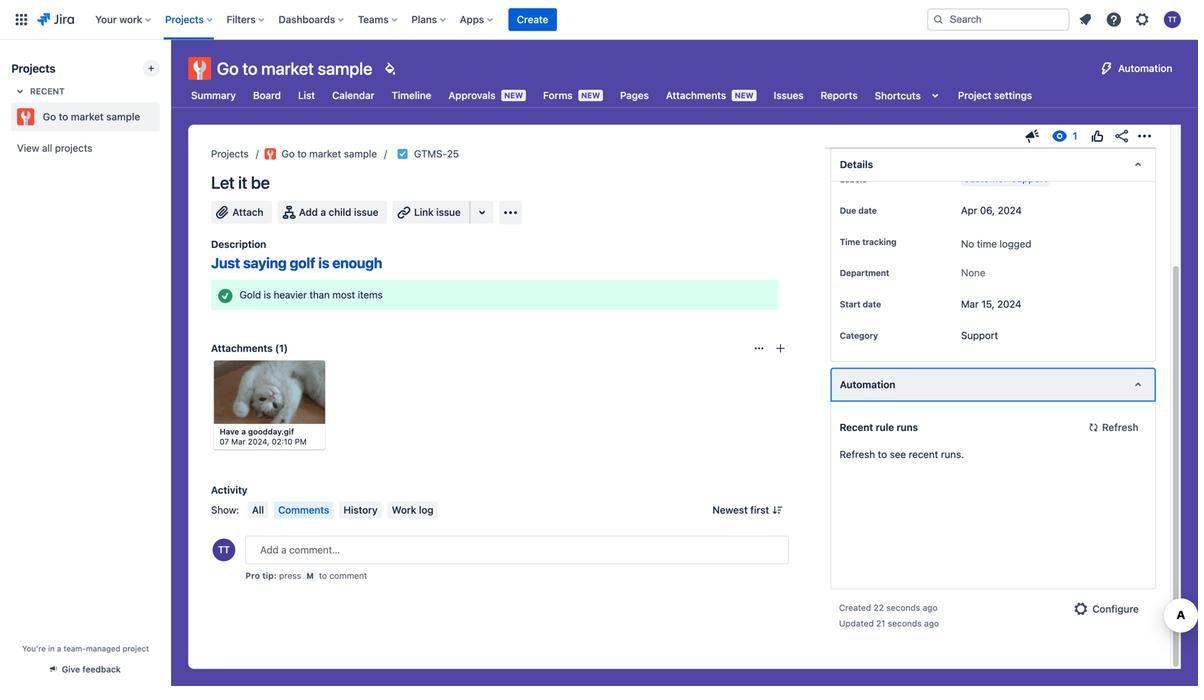 Task type: locate. For each thing, give the bounding box(es) containing it.
add
[[299, 207, 318, 218]]

press
[[279, 571, 301, 581]]

set project background image
[[381, 60, 398, 77]]

attachments right pages
[[666, 90, 726, 101]]

sample left add to starred image
[[106, 111, 140, 123]]

seconds right 21
[[888, 619, 922, 629]]

feedback
[[82, 665, 121, 675]]

ago right 21
[[924, 619, 939, 629]]

issue right link
[[436, 207, 461, 218]]

attachments left the (1)
[[211, 343, 273, 355]]

sample up calendar
[[318, 58, 373, 78]]

banner
[[0, 0, 1198, 40]]

new for approvals
[[504, 91, 523, 100]]

automation image
[[1099, 60, 1116, 77]]

date
[[859, 206, 877, 216], [863, 299, 881, 309]]

managed
[[86, 645, 120, 654]]

issue inside button
[[436, 207, 461, 218]]

updated
[[839, 619, 874, 629]]

2 vertical spatial projects
[[211, 148, 249, 160]]

1 horizontal spatial go to market sample link
[[264, 146, 377, 163]]

0 vertical spatial automation
[[1119, 62, 1173, 74]]

gtms-25 link
[[414, 146, 459, 163]]

issue inside 'button'
[[354, 207, 379, 218]]

Search field
[[927, 8, 1070, 31]]

2024 for mar 15, 2024
[[998, 298, 1022, 310]]

history
[[344, 505, 378, 516]]

1 new from the left
[[504, 91, 523, 100]]

none
[[961, 267, 986, 279]]

details element
[[831, 148, 1156, 182]]

newest
[[713, 505, 748, 516]]

0 horizontal spatial new
[[504, 91, 523, 100]]

create project image
[[146, 63, 157, 74]]

0 vertical spatial go to market sample
[[217, 58, 373, 78]]

give feedback button
[[42, 658, 129, 682]]

customer-
[[964, 173, 1012, 184]]

2024 for apr 06, 2024
[[998, 205, 1022, 216]]

apr
[[961, 205, 978, 216]]

1 horizontal spatial a
[[321, 207, 326, 218]]

22
[[874, 603, 884, 613]]

let
[[211, 173, 235, 193]]

date right start
[[863, 299, 881, 309]]

appswitcher icon image
[[13, 11, 30, 28]]

1 horizontal spatial go
[[217, 58, 239, 78]]

automation button
[[1093, 57, 1181, 80]]

create button
[[509, 8, 557, 31]]

0 vertical spatial a
[[321, 207, 326, 218]]

just
[[211, 255, 240, 271]]

market up 'view all projects' link on the top left of the page
[[71, 111, 104, 123]]

jira image
[[37, 11, 74, 28], [37, 11, 74, 28]]

to right go to market sample image in the left of the page
[[297, 148, 307, 160]]

1 horizontal spatial projects
[[165, 14, 204, 25]]

sample left task icon
[[344, 148, 377, 160]]

seconds
[[887, 603, 921, 613], [888, 619, 922, 629]]

mar
[[961, 298, 979, 310]]

projects up collapse recent projects image
[[11, 62, 55, 75]]

0 horizontal spatial issue
[[354, 207, 379, 218]]

show:
[[211, 505, 239, 516]]

1 vertical spatial automation
[[840, 379, 896, 391]]

a right add
[[321, 207, 326, 218]]

is right the "golf"
[[318, 255, 329, 271]]

projects up let in the left top of the page
[[211, 148, 249, 160]]

plans button
[[407, 8, 451, 31]]

0 vertical spatial date
[[859, 206, 877, 216]]

0 horizontal spatial attachments
[[211, 343, 273, 355]]

your profile and settings image
[[1164, 11, 1181, 28]]

labels pin to top. only you can see pinned fields. image
[[870, 174, 881, 185]]

date right due
[[859, 206, 877, 216]]

is
[[318, 255, 329, 271], [264, 289, 271, 301]]

market
[[261, 58, 314, 78], [71, 111, 104, 123], [309, 148, 341, 160]]

go to market sample image
[[264, 148, 276, 160]]

projects link
[[211, 146, 249, 163]]

1 horizontal spatial issue
[[436, 207, 461, 218]]

0 horizontal spatial a
[[57, 645, 61, 654]]

2 horizontal spatial new
[[735, 91, 754, 100]]

0 horizontal spatial projects
[[11, 62, 55, 75]]

delete image
[[302, 367, 319, 384]]

newest first
[[713, 505, 769, 516]]

shortcuts button
[[872, 83, 947, 108]]

go to market sample link up add
[[264, 146, 377, 163]]

comments button
[[274, 502, 334, 519]]

go to market sample
[[217, 58, 373, 78], [43, 111, 140, 123], [282, 148, 377, 160]]

Add a comment… field
[[245, 536, 789, 565]]

new left "issues" link
[[735, 91, 754, 100]]

work log
[[392, 505, 434, 516]]

recent
[[30, 86, 65, 96]]

reports link
[[818, 83, 861, 108]]

issue
[[354, 207, 379, 218], [436, 207, 461, 218]]

date for apr 06, 2024
[[859, 206, 877, 216]]

it
[[238, 173, 247, 193]]

new right the approvals
[[504, 91, 523, 100]]

2 horizontal spatial projects
[[211, 148, 249, 160]]

filters
[[227, 14, 256, 25]]

search image
[[933, 14, 944, 25]]

automation inside button
[[1119, 62, 1173, 74]]

your work
[[95, 14, 142, 25]]

market right go to market sample image in the left of the page
[[309, 148, 341, 160]]

2 issue from the left
[[436, 207, 461, 218]]

1 vertical spatial date
[[863, 299, 881, 309]]

1 vertical spatial ago
[[924, 619, 939, 629]]

2 vertical spatial market
[[309, 148, 341, 160]]

1 vertical spatial go
[[43, 111, 56, 123]]

list
[[298, 90, 315, 101]]

no
[[961, 238, 974, 250]]

projects up sidebar navigation image
[[165, 14, 204, 25]]

2 vertical spatial go
[[282, 148, 295, 160]]

a right in
[[57, 645, 61, 654]]

go to market sample link up 'view all projects' link on the top left of the page
[[11, 103, 154, 131]]

0 vertical spatial ago
[[923, 603, 938, 613]]

attachments for attachments
[[666, 90, 726, 101]]

1 vertical spatial attachments
[[211, 343, 273, 355]]

0 horizontal spatial go
[[43, 111, 56, 123]]

market up list
[[261, 58, 314, 78]]

notifications image
[[1077, 11, 1094, 28]]

0 horizontal spatial go to market sample link
[[11, 103, 154, 131]]

go to market sample up list
[[217, 58, 373, 78]]

0 vertical spatial attachments
[[666, 90, 726, 101]]

add app image
[[502, 204, 519, 221]]

view all projects link
[[11, 136, 160, 161]]

go up summary
[[217, 58, 239, 78]]

automation element
[[831, 368, 1156, 402]]

automation right automation icon
[[1119, 62, 1173, 74]]

filters button
[[222, 8, 270, 31]]

is right gold
[[264, 289, 271, 301]]

timeline link
[[389, 83, 434, 108]]

go down recent
[[43, 111, 56, 123]]

start date
[[840, 299, 881, 309]]

1 horizontal spatial attachments
[[666, 90, 726, 101]]

new
[[504, 91, 523, 100], [581, 91, 600, 100], [735, 91, 754, 100]]

0 vertical spatial projects
[[165, 14, 204, 25]]

newest first button
[[704, 502, 789, 519]]

medium
[[987, 142, 1024, 154]]

go to market sample up add a child issue 'button'
[[282, 148, 377, 160]]

1 horizontal spatial automation
[[1119, 62, 1173, 74]]

1 issue from the left
[[354, 207, 379, 218]]

task image
[[397, 148, 408, 160]]

to up board
[[243, 58, 258, 78]]

2 vertical spatial go to market sample
[[282, 148, 377, 160]]

projects inside 'dropdown button'
[[165, 14, 204, 25]]

go right go to market sample image in the left of the page
[[282, 148, 295, 160]]

add to starred image
[[156, 108, 173, 126]]

issue right child
[[354, 207, 379, 218]]

automation down category
[[840, 379, 896, 391]]

go to market sample up 'view all projects' link on the top left of the page
[[43, 111, 140, 123]]

to
[[243, 58, 258, 78], [59, 111, 68, 123], [297, 148, 307, 160], [319, 571, 327, 581]]

summary link
[[188, 83, 239, 108]]

ago
[[923, 603, 938, 613], [924, 619, 939, 629]]

2 horizontal spatial go
[[282, 148, 295, 160]]

menu bar
[[245, 502, 441, 519]]

1 horizontal spatial is
[[318, 255, 329, 271]]

forms
[[543, 90, 573, 101]]

mar 15, 2024
[[961, 298, 1022, 310]]

apps button
[[456, 8, 499, 31]]

you're
[[22, 645, 46, 654]]

0 vertical spatial 2024
[[998, 205, 1022, 216]]

sidebar navigation image
[[156, 57, 187, 86]]

seconds right 22 on the bottom of the page
[[887, 603, 921, 613]]

link web pages and more image
[[474, 204, 491, 221]]

tab list containing summary
[[180, 83, 1044, 108]]

tab list
[[180, 83, 1044, 108]]

1 vertical spatial go to market sample
[[43, 111, 140, 123]]

settings
[[994, 90, 1032, 101]]

1 vertical spatial is
[[264, 289, 271, 301]]

attachments (1)
[[211, 343, 288, 355]]

1 vertical spatial 2024
[[998, 298, 1022, 310]]

support
[[961, 330, 998, 342]]

2 new from the left
[[581, 91, 600, 100]]

3 new from the left
[[735, 91, 754, 100]]

ago right 22 on the bottom of the page
[[923, 603, 938, 613]]

1 horizontal spatial new
[[581, 91, 600, 100]]

date for mar 15, 2024
[[863, 299, 881, 309]]

dashboards
[[279, 14, 335, 25]]

saying
[[243, 255, 287, 271]]

gtms-25
[[414, 148, 459, 160]]

1 vertical spatial go to market sample link
[[264, 146, 377, 163]]

go
[[217, 58, 239, 78], [43, 111, 56, 123], [282, 148, 295, 160]]

new right forms
[[581, 91, 600, 100]]

customer-support link
[[961, 172, 1051, 187]]

2024 right 15,
[[998, 298, 1022, 310]]

projects for projects 'dropdown button'
[[165, 14, 204, 25]]

2024 right 06,
[[998, 205, 1022, 216]]

0 vertical spatial sample
[[318, 58, 373, 78]]

1 vertical spatial market
[[71, 111, 104, 123]]

download image
[[277, 367, 295, 384]]

0 vertical spatial go to market sample link
[[11, 103, 154, 131]]

2024
[[998, 205, 1022, 216], [998, 298, 1022, 310]]

1 vertical spatial projects
[[11, 62, 55, 75]]

issues
[[774, 90, 804, 101]]



Task type: vqa. For each thing, say whether or not it's contained in the screenshot.
Let It Be
yes



Task type: describe. For each thing, give the bounding box(es) containing it.
work
[[392, 505, 416, 516]]

pro
[[245, 571, 260, 581]]

help image
[[1106, 11, 1123, 28]]

all
[[252, 505, 264, 516]]

give feedback
[[62, 665, 121, 675]]

0 vertical spatial market
[[261, 58, 314, 78]]

project
[[123, 645, 149, 654]]

copy link to issue image
[[456, 148, 468, 159]]

enough
[[332, 255, 382, 271]]

category
[[840, 331, 878, 341]]

add a child issue
[[299, 207, 379, 218]]

due
[[840, 206, 856, 216]]

most
[[332, 289, 355, 301]]

board link
[[250, 83, 284, 108]]

to right m
[[319, 571, 327, 581]]

project settings
[[958, 90, 1032, 101]]

in
[[48, 645, 55, 654]]

to down recent
[[59, 111, 68, 123]]

reports
[[821, 90, 858, 101]]

time
[[977, 238, 997, 250]]

2 vertical spatial sample
[[344, 148, 377, 160]]

calendar
[[332, 90, 375, 101]]

department
[[840, 268, 890, 278]]

apps
[[460, 14, 484, 25]]

calendar link
[[329, 83, 377, 108]]

panel success image
[[217, 288, 234, 305]]

team-
[[64, 645, 86, 654]]

board
[[253, 90, 281, 101]]

actions image
[[1136, 128, 1153, 145]]

link
[[414, 207, 434, 218]]

link issue
[[414, 207, 461, 218]]

link issue button
[[393, 201, 471, 224]]

start
[[840, 299, 861, 309]]

approvals
[[449, 90, 496, 101]]

vote options: no one has voted for this issue yet. image
[[1089, 128, 1106, 145]]

1 vertical spatial seconds
[[888, 619, 922, 629]]

add attachment image
[[775, 343, 787, 355]]

let it be
[[211, 173, 270, 193]]

0 horizontal spatial is
[[264, 289, 271, 301]]

0 vertical spatial seconds
[[887, 603, 921, 613]]

than
[[310, 289, 330, 301]]

logged
[[1000, 238, 1032, 250]]

collapse recent projects image
[[11, 83, 29, 100]]

banner containing your work
[[0, 0, 1198, 40]]

shortcuts
[[875, 90, 921, 101]]

plans
[[412, 14, 437, 25]]

project settings link
[[955, 83, 1035, 108]]

pages link
[[617, 83, 652, 108]]

details
[[840, 159, 873, 170]]

1 vertical spatial sample
[[106, 111, 140, 123]]

menu bar containing all
[[245, 502, 441, 519]]

support
[[1012, 173, 1048, 184]]

projects button
[[161, 8, 218, 31]]

0 vertical spatial go
[[217, 58, 239, 78]]

(1)
[[275, 343, 288, 355]]

golf
[[290, 255, 315, 271]]

created 22 seconds ago updated 21 seconds ago
[[839, 603, 939, 629]]

tip:
[[262, 571, 277, 581]]

21
[[876, 619, 886, 629]]

configure link
[[1067, 598, 1148, 621]]

pro tip: press m to comment
[[245, 571, 367, 581]]

add a child issue button
[[278, 201, 387, 224]]

activity
[[211, 485, 248, 496]]

due date
[[840, 206, 877, 216]]

first
[[751, 505, 769, 516]]

labels
[[840, 174, 867, 184]]

06,
[[980, 205, 995, 216]]

configure
[[1093, 604, 1139, 615]]

all button
[[248, 502, 268, 519]]

m
[[307, 572, 314, 581]]

time
[[840, 237, 860, 247]]

0 horizontal spatial automation
[[840, 379, 896, 391]]

your
[[95, 14, 117, 25]]

work
[[119, 14, 142, 25]]

attachments menu image
[[754, 343, 765, 355]]

primary element
[[9, 0, 916, 40]]

comment
[[330, 571, 367, 581]]

give
[[62, 665, 80, 675]]

tracking
[[863, 237, 897, 247]]

description
[[211, 239, 266, 250]]

new for attachments
[[735, 91, 754, 100]]

history button
[[339, 502, 382, 519]]

give feedback image
[[1024, 128, 1041, 145]]

no time logged
[[961, 238, 1032, 250]]

gold is heavier than most items
[[240, 289, 383, 301]]

apr 06, 2024
[[961, 205, 1022, 216]]

timeline
[[392, 90, 432, 101]]

time tracking pin to top. only you can see pinned fields. image
[[900, 236, 911, 248]]

projects for projects link
[[211, 148, 249, 160]]

gtms-
[[414, 148, 447, 160]]

new for forms
[[581, 91, 600, 100]]

0 vertical spatial is
[[318, 255, 329, 271]]

summary
[[191, 90, 236, 101]]

teams
[[358, 14, 389, 25]]

settings image
[[1134, 11, 1151, 28]]

list link
[[295, 83, 318, 108]]

your work button
[[91, 8, 157, 31]]

teams button
[[354, 8, 403, 31]]

heavier
[[274, 289, 307, 301]]

a inside 'button'
[[321, 207, 326, 218]]

issues link
[[771, 83, 807, 108]]

1 vertical spatial a
[[57, 645, 61, 654]]

attachments for attachments (1)
[[211, 343, 273, 355]]



